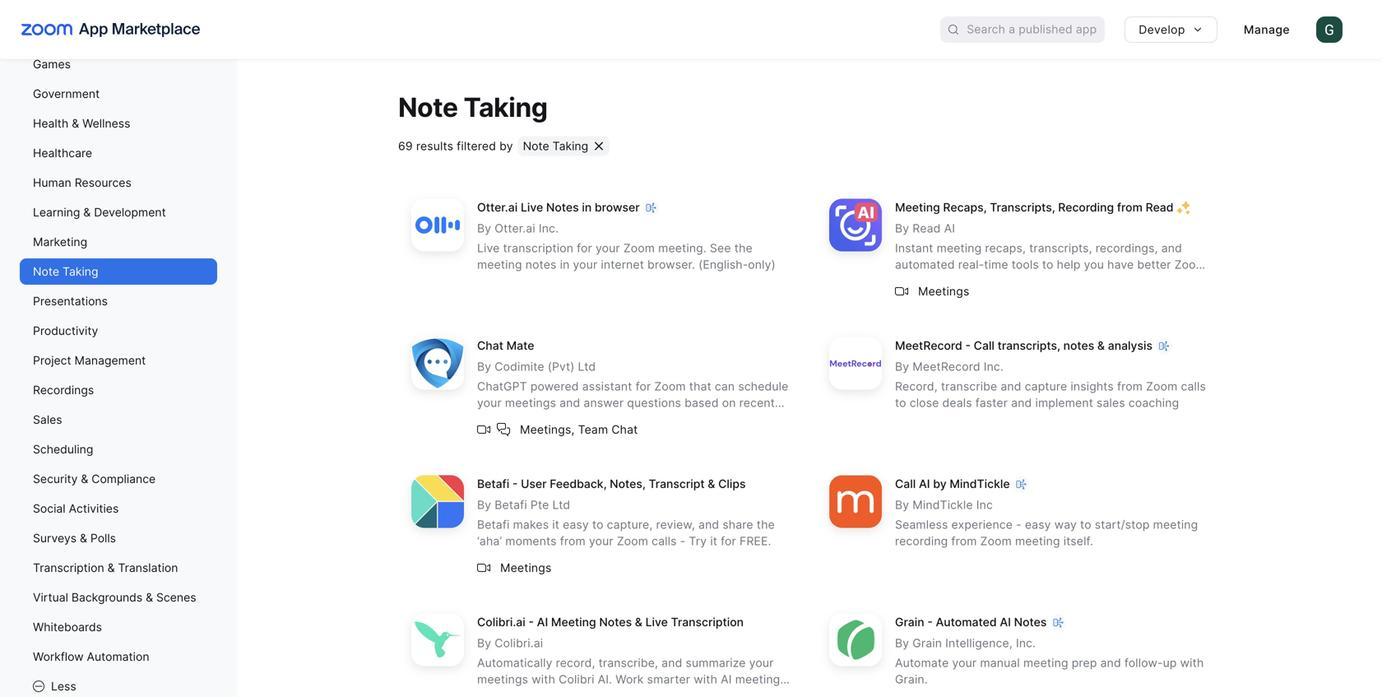 Task type: locate. For each thing, give the bounding box(es) containing it.
calls inside the by meetrecord inc. record, transcribe and capture insights from zoom calls to close deals faster and implement sales coaching
[[1182, 379, 1207, 393]]

1 horizontal spatial call
[[974, 339, 995, 353]]

and up the smarter
[[662, 656, 683, 670]]

workflow
[[33, 650, 84, 664]]

human
[[33, 176, 71, 190]]

zoom inside chat mate by codimite (pvt) ltd chatgpt powered assistant for zoom that can schedule your meetings and answer questions based on recent messages
[[655, 379, 686, 393]]

0 vertical spatial for
[[577, 241, 593, 255]]

notes up transcribe,
[[599, 615, 632, 629]]

your inside by grain intelligence, inc. automate your manual meeting prep and follow-up with grain.
[[953, 656, 977, 670]]

meeting inside colibri.ai - ai meeting notes & live transcription by colibri.ai automatically record, transcribe, and summarize your meetings with colibri ai. work smarter with ai meeting notes and conversation insights.
[[736, 672, 781, 686]]

meetings down 'automatically' on the bottom left of the page
[[477, 672, 529, 686]]

transcription inside colibri.ai - ai meeting notes & live transcription by colibri.ai automatically record, transcribe, and summarize your meetings with colibri ai. work smarter with ai meeting notes and conversation insights.
[[671, 615, 744, 629]]

1 horizontal spatial taking
[[464, 91, 548, 123]]

marketing link
[[20, 229, 217, 255]]

internet
[[601, 257, 644, 271]]

chat
[[477, 339, 504, 353], [612, 423, 638, 436]]

in
[[582, 200, 592, 214], [560, 257, 570, 271]]

zoom inside by mindtickle inc seamless experience - easy way to start/stop meeting recording from zoom meeting itself.
[[981, 534, 1012, 548]]

in down transcription
[[560, 257, 570, 271]]

your left internet
[[573, 257, 598, 271]]

on
[[722, 396, 736, 410]]

1 horizontal spatial transcription
[[671, 615, 744, 629]]

it right try
[[711, 534, 718, 548]]

easy down 'feedback,'
[[563, 518, 589, 532]]

transcripts, up capture
[[998, 339, 1061, 353]]

to inside the by meetrecord inc. record, transcribe and capture insights from zoom calls to close deals faster and implement sales coaching
[[895, 396, 907, 410]]

& inside "link"
[[81, 472, 88, 486]]

1 horizontal spatial live
[[521, 200, 543, 214]]

wellness
[[82, 116, 130, 130]]

meetrecord up record,
[[895, 339, 963, 353]]

0 horizontal spatial in
[[560, 257, 570, 271]]

0 vertical spatial meetings
[[919, 284, 970, 298]]

1 vertical spatial in
[[560, 257, 570, 271]]

0 vertical spatial by
[[500, 139, 513, 153]]

zoom up internet
[[624, 241, 655, 255]]

ai down recaps,
[[945, 221, 956, 235]]

develop
[[1139, 23, 1186, 37]]

- right experience
[[1017, 518, 1022, 532]]

note taking
[[398, 91, 548, 123], [523, 139, 589, 153], [33, 265, 98, 279]]

assistant
[[582, 379, 633, 393]]

security & compliance
[[33, 472, 156, 486]]

mindtickle up inc
[[950, 477, 1010, 491]]

from up sales
[[1118, 379, 1143, 393]]

zoom inside the by meetrecord inc. record, transcribe and capture insights from zoom calls to close deals faster and implement sales coaching
[[1147, 379, 1178, 393]]

and right prep
[[1101, 656, 1122, 670]]

meeting down transcription
[[477, 257, 522, 271]]

1 horizontal spatial read
[[1146, 200, 1174, 214]]

itself.
[[1064, 534, 1094, 548]]

meetings for betafi
[[500, 561, 552, 575]]

recording
[[895, 534, 948, 548]]

meeting down summarize
[[736, 672, 781, 686]]

the
[[735, 241, 753, 255], [757, 518, 775, 532]]

by otter.ai inc. live transcription for your zoom meeting.  see the meeting notes in your internet browser. (english-only)
[[477, 221, 776, 271]]

0 vertical spatial colibri.ai
[[477, 615, 526, 629]]

social activities
[[33, 502, 119, 516]]

transcription
[[503, 241, 574, 255]]

0 vertical spatial ltd
[[578, 360, 596, 374]]

zoom right better
[[1175, 257, 1207, 271]]

& right security
[[81, 472, 88, 486]]

by up seamless
[[934, 477, 947, 491]]

with down summarize
[[694, 672, 718, 686]]

virtual backgrounds & scenes link
[[20, 584, 217, 611]]

note taking inside note taking "link"
[[33, 265, 98, 279]]

live up transcribe,
[[646, 615, 668, 629]]

1 vertical spatial taking
[[553, 139, 589, 153]]

manage button
[[1231, 16, 1304, 43]]

transcripts, up help at the right top of the page
[[1030, 241, 1093, 255]]

2 horizontal spatial notes
[[1015, 615, 1047, 629]]

1 vertical spatial ltd
[[553, 498, 571, 512]]

1 easy from the left
[[563, 518, 589, 532]]

to
[[1043, 257, 1054, 271], [895, 396, 907, 410], [593, 518, 604, 532], [1081, 518, 1092, 532]]

&
[[72, 116, 79, 130], [83, 205, 91, 219], [1098, 339, 1105, 353], [81, 472, 88, 486], [708, 477, 716, 491], [80, 531, 87, 545], [107, 561, 115, 575], [146, 591, 153, 605], [635, 615, 643, 629]]

meetings for automated
[[919, 284, 970, 298]]

otter.ai
[[477, 200, 518, 214], [495, 221, 536, 235]]

1 vertical spatial transcription
[[671, 615, 744, 629]]

notes up by grain intelligence, inc. automate your manual meeting prep and follow-up with grain.
[[1015, 615, 1047, 629]]

betafi left user
[[477, 477, 510, 491]]

1 vertical spatial note taking
[[523, 139, 589, 153]]

learning
[[33, 205, 80, 219]]

notes for colibri.ai
[[599, 615, 632, 629]]

by right filtered
[[500, 139, 513, 153]]

meeting left prep
[[1024, 656, 1069, 670]]

1 vertical spatial read
[[913, 221, 941, 235]]

0 horizontal spatial notes
[[477, 689, 508, 697]]

zoom up coaching
[[1147, 379, 1178, 393]]

1 horizontal spatial ltd
[[578, 360, 596, 374]]

note for note taking "link"
[[33, 265, 59, 279]]

ltd right (pvt) at bottom left
[[578, 360, 596, 374]]

zoom down experience
[[981, 534, 1012, 548]]

1 vertical spatial it
[[711, 534, 718, 548]]

0 vertical spatial grain
[[895, 615, 925, 629]]

0 horizontal spatial live
[[477, 241, 500, 255]]

by up 'aha'
[[477, 498, 492, 512]]

learning & development
[[33, 205, 166, 219]]

zoom up questions
[[655, 379, 686, 393]]

search a published app element
[[941, 16, 1106, 43]]

for right transcription
[[577, 241, 593, 255]]

by grain intelligence, inc. automate your manual meeting prep and follow-up with grain.
[[895, 636, 1205, 686]]

0 vertical spatial chat
[[477, 339, 504, 353]]

1 vertical spatial inc.
[[984, 360, 1004, 374]]

for inside chat mate by codimite (pvt) ltd chatgpt powered assistant for zoom that can schedule your meetings and answer questions based on recent messages
[[636, 379, 651, 393]]

meeting right start/stop
[[1154, 518, 1199, 532]]

- inside colibri.ai - ai meeting notes & live transcription by colibri.ai automatically record, transcribe, and summarize your meetings with colibri ai. work smarter with ai meeting notes and conversation insights.
[[529, 615, 534, 629]]

0 vertical spatial calls
[[1182, 379, 1207, 393]]

notes up transcription
[[546, 200, 579, 214]]

ltd
[[578, 360, 596, 374], [553, 498, 571, 512]]

translation
[[118, 561, 178, 575]]

1 horizontal spatial notes
[[599, 615, 632, 629]]

- up 'automatically' on the bottom left of the page
[[529, 615, 534, 629]]

easy
[[563, 518, 589, 532], [1025, 518, 1052, 532]]

1 horizontal spatial meeting
[[895, 200, 941, 214]]

note taking up otter.ai live notes in browser on the top left of the page
[[523, 139, 589, 153]]

from down experience
[[952, 534, 977, 548]]

and inside chat mate by codimite (pvt) ltd chatgpt powered assistant for zoom that can schedule your meetings and answer questions based on recent messages
[[560, 396, 581, 410]]

1 vertical spatial calls
[[652, 534, 677, 548]]

2 vertical spatial live
[[646, 615, 668, 629]]

meetrecord up transcribe
[[913, 360, 981, 374]]

your down intelligence, at right
[[953, 656, 977, 670]]

help
[[1057, 257, 1081, 271]]

- for betafi - user feedback, notes, transcript & clips by betafi pte ltd betafi makes it easy to capture, review, and share the 'aha' moments from your zoom calls - try it for free.
[[513, 477, 518, 491]]

taking
[[464, 91, 548, 123], [553, 139, 589, 153], [63, 265, 98, 279]]

to left help at the right top of the page
[[1043, 257, 1054, 271]]

2 horizontal spatial notes
[[1064, 339, 1095, 353]]

2 horizontal spatial live
[[646, 615, 668, 629]]

by up the instant
[[895, 221, 910, 235]]

1 horizontal spatial notes
[[526, 257, 557, 271]]

the up free.
[[757, 518, 775, 532]]

0 horizontal spatial meeting
[[551, 615, 596, 629]]

1 vertical spatial by
[[934, 477, 947, 491]]

grain
[[895, 615, 925, 629], [913, 636, 942, 650]]

chat right team
[[612, 423, 638, 436]]

0 vertical spatial note
[[398, 91, 458, 123]]

1 vertical spatial chat
[[612, 423, 638, 436]]

0 vertical spatial inc.
[[539, 221, 559, 235]]

your inside betafi - user feedback, notes, transcript & clips by betafi pte ltd betafi makes it easy to capture, review, and share the 'aha' moments from your zoom calls - try it for free.
[[589, 534, 614, 548]]

betafi up makes
[[495, 498, 527, 512]]

time
[[985, 257, 1009, 271]]

by up seamless
[[895, 498, 910, 512]]

0 vertical spatial transcription
[[33, 561, 104, 575]]

taking inside button
[[553, 139, 589, 153]]

meeting inside by otter.ai inc. live transcription for your zoom meeting.  see the meeting notes in your internet browser. (english-only)
[[477, 257, 522, 271]]

meeting up real-
[[937, 241, 982, 255]]

- for colibri.ai - ai meeting notes & live transcription by colibri.ai automatically record, transcribe, and summarize your meetings with colibri ai. work smarter with ai meeting notes and conversation insights.
[[529, 615, 534, 629]]

note taking for note taking button
[[523, 139, 589, 153]]

social
[[33, 502, 66, 516]]

0 vertical spatial in
[[582, 200, 592, 214]]

0 vertical spatial taking
[[464, 91, 548, 123]]

learning & development link
[[20, 199, 217, 226]]

ai inside by read ai instant meeting recaps, transcripts, recordings, and automated real-time tools to help you have better zoom meetings.
[[945, 221, 956, 235]]

meetings down moments
[[500, 561, 552, 575]]

0 horizontal spatial transcription
[[33, 561, 104, 575]]

Search text field
[[967, 18, 1106, 42]]

2 easy from the left
[[1025, 518, 1052, 532]]

(english-
[[699, 257, 748, 271]]

2 horizontal spatial for
[[721, 534, 737, 548]]

you
[[1084, 257, 1105, 271]]

& down human resources
[[83, 205, 91, 219]]

and up better
[[1162, 241, 1183, 255]]

2 vertical spatial inc.
[[1016, 636, 1036, 650]]

human resources link
[[20, 170, 217, 196]]

1 vertical spatial the
[[757, 518, 775, 532]]

chat left mate in the left of the page
[[477, 339, 504, 353]]

note up results
[[398, 91, 458, 123]]

live left transcription
[[477, 241, 500, 255]]

better
[[1138, 257, 1172, 271]]

call up transcribe
[[974, 339, 995, 353]]

0 horizontal spatial chat
[[477, 339, 504, 353]]

meetings down automated
[[919, 284, 970, 298]]

note inside "link"
[[33, 265, 59, 279]]

call up seamless
[[895, 477, 916, 491]]

1 horizontal spatial meetings
[[919, 284, 970, 298]]

0 horizontal spatial calls
[[652, 534, 677, 548]]

meeting.
[[659, 241, 707, 255]]

notes down transcription
[[526, 257, 557, 271]]

note for note taking button
[[523, 139, 550, 153]]

and up try
[[699, 518, 720, 532]]

from right moments
[[560, 534, 586, 548]]

and down capture
[[1012, 396, 1032, 410]]

questions
[[627, 396, 682, 410]]

& up transcribe,
[[635, 615, 643, 629]]

1 vertical spatial note
[[523, 139, 550, 153]]

surveys & polls link
[[20, 525, 217, 551]]

security
[[33, 472, 78, 486]]

meetings,
[[520, 423, 575, 436]]

1 horizontal spatial the
[[757, 518, 775, 532]]

and
[[1162, 241, 1183, 255], [1001, 379, 1022, 393], [560, 396, 581, 410], [1012, 396, 1032, 410], [699, 518, 720, 532], [662, 656, 683, 670], [1101, 656, 1122, 670], [512, 689, 533, 697]]

zoom down 'capture,'
[[617, 534, 649, 548]]

transcribe
[[942, 379, 998, 393]]

2 vertical spatial note taking
[[33, 265, 98, 279]]

for down share at the right bottom of the page
[[721, 534, 737, 548]]

the right see
[[735, 241, 753, 255]]

ltd right the pte
[[553, 498, 571, 512]]

marketing
[[33, 235, 87, 249]]

1 vertical spatial notes
[[1064, 339, 1095, 353]]

scenes
[[156, 591, 196, 605]]

inc. inside by grain intelligence, inc. automate your manual meeting prep and follow-up with grain.
[[1016, 636, 1036, 650]]

taking inside "link"
[[63, 265, 98, 279]]

with right up
[[1181, 656, 1205, 670]]

transcription inside 'link'
[[33, 561, 104, 575]]

inc. up manual
[[1016, 636, 1036, 650]]

2 horizontal spatial inc.
[[1016, 636, 1036, 650]]

0 vertical spatial notes
[[526, 257, 557, 271]]

1 vertical spatial meetings
[[477, 672, 529, 686]]

with up conversation
[[532, 672, 556, 686]]

have
[[1108, 257, 1134, 271]]

user
[[521, 477, 547, 491]]

meetings.
[[895, 274, 950, 288]]

zoom inside by read ai instant meeting recaps, transcripts, recordings, and automated real-time tools to help you have better zoom meetings.
[[1175, 257, 1207, 271]]

2 vertical spatial notes
[[477, 689, 508, 697]]

0 horizontal spatial ltd
[[553, 498, 571, 512]]

transcripts,
[[990, 200, 1056, 214]]

read up recordings,
[[1146, 200, 1174, 214]]

healthcare
[[33, 146, 92, 160]]

note taking inside note taking button
[[523, 139, 589, 153]]

whiteboards link
[[20, 614, 217, 640]]

read up the instant
[[913, 221, 941, 235]]

meeting
[[895, 200, 941, 214], [551, 615, 596, 629]]

live up transcription
[[521, 200, 543, 214]]

inc. inside the by meetrecord inc. record, transcribe and capture insights from zoom calls to close deals faster and implement sales coaching
[[984, 360, 1004, 374]]

1 vertical spatial grain
[[913, 636, 942, 650]]

0 vertical spatial read
[[1146, 200, 1174, 214]]

by inside the by meetrecord inc. record, transcribe and capture insights from zoom calls to close deals faster and implement sales coaching
[[895, 360, 910, 374]]

meetrecord
[[895, 339, 963, 353], [913, 360, 981, 374]]

inc. up transcription
[[539, 221, 559, 235]]

zoom inside betafi - user feedback, notes, transcript & clips by betafi pte ltd betafi makes it easy to capture, review, and share the 'aha' moments from your zoom calls - try it for free.
[[617, 534, 649, 548]]

by
[[477, 221, 492, 235], [895, 221, 910, 235], [477, 360, 492, 374], [895, 360, 910, 374], [477, 498, 492, 512], [895, 498, 910, 512], [477, 636, 492, 650], [895, 636, 910, 650]]

notes up "insights"
[[1064, 339, 1095, 353]]

codimite
[[495, 360, 545, 374]]

0 vertical spatial live
[[521, 200, 543, 214]]

& left scenes
[[146, 591, 153, 605]]

health & wellness link
[[20, 110, 217, 137]]

colibri.ai
[[477, 615, 526, 629], [495, 636, 543, 650]]

meetrecord - call transcripts, notes & analysis
[[895, 339, 1153, 353]]

notes down 'automatically' on the bottom left of the page
[[477, 689, 508, 697]]

recordings link
[[20, 377, 217, 403]]

by inside betafi - user feedback, notes, transcript & clips by betafi pte ltd betafi makes it easy to capture, review, and share the 'aha' moments from your zoom calls - try it for free.
[[477, 498, 492, 512]]

work
[[616, 672, 644, 686]]

in left browser in the left of the page
[[582, 200, 592, 214]]

0 vertical spatial meetrecord
[[895, 339, 963, 353]]

by inside chat mate by codimite (pvt) ltd chatgpt powered assistant for zoom that can schedule your meetings and answer questions based on recent messages
[[477, 360, 492, 374]]

meetrecord inside the by meetrecord inc. record, transcribe and capture insights from zoom calls to close deals faster and implement sales coaching
[[913, 360, 981, 374]]

scheduling link
[[20, 436, 217, 463]]

1 vertical spatial otter.ai
[[495, 221, 536, 235]]

summarize
[[686, 656, 746, 670]]

0 vertical spatial the
[[735, 241, 753, 255]]

meetings
[[505, 396, 556, 410], [477, 672, 529, 686]]

0 horizontal spatial read
[[913, 221, 941, 235]]

0 horizontal spatial by
[[500, 139, 513, 153]]

meetings inside chat mate by codimite (pvt) ltd chatgpt powered assistant for zoom that can schedule your meetings and answer questions based on recent messages
[[505, 396, 556, 410]]

0 horizontal spatial the
[[735, 241, 753, 255]]

notes
[[546, 200, 579, 214], [599, 615, 632, 629], [1015, 615, 1047, 629]]

based
[[685, 396, 719, 410]]

by inside colibri.ai - ai meeting notes & live transcription by colibri.ai automatically record, transcribe, and summarize your meetings with colibri ai. work smarter with ai meeting notes and conversation insights.
[[477, 636, 492, 650]]

from inside betafi - user feedback, notes, transcript & clips by betafi pte ltd betafi makes it easy to capture, review, and share the 'aha' moments from your zoom calls - try it for free.
[[560, 534, 586, 548]]

1 vertical spatial meeting
[[551, 615, 596, 629]]

filtered
[[457, 139, 496, 153]]

note taking up filtered
[[398, 91, 548, 123]]

0 vertical spatial meetings
[[505, 396, 556, 410]]

0 horizontal spatial taking
[[63, 265, 98, 279]]

banner
[[0, 0, 1383, 59]]

banner containing develop
[[0, 0, 1383, 59]]

1 horizontal spatial by
[[934, 477, 947, 491]]

easy inside by mindtickle inc seamless experience - easy way to start/stop meeting recording from zoom meeting itself.
[[1025, 518, 1052, 532]]

taking up presentations
[[63, 265, 98, 279]]

1 horizontal spatial easy
[[1025, 518, 1052, 532]]

inc. up transcribe
[[984, 360, 1004, 374]]

capture,
[[607, 518, 653, 532]]

1 vertical spatial mindtickle
[[913, 498, 973, 512]]

0 vertical spatial note taking
[[398, 91, 548, 123]]

by inside by mindtickle inc seamless experience - easy way to start/stop meeting recording from zoom meeting itself.
[[895, 498, 910, 512]]

0 horizontal spatial for
[[577, 241, 593, 255]]

your down 'capture,'
[[589, 534, 614, 548]]

2 vertical spatial taking
[[63, 265, 98, 279]]

colibri.ai - ai meeting notes & live transcription by colibri.ai automatically record, transcribe, and summarize your meetings with colibri ai. work smarter with ai meeting notes and conversation insights.
[[477, 615, 781, 697]]

from inside the by meetrecord inc. record, transcribe and capture insights from zoom calls to close deals faster and implement sales coaching
[[1118, 379, 1143, 393]]

meeting up the instant
[[895, 200, 941, 214]]

by up chatgpt
[[477, 360, 492, 374]]

notes inside colibri.ai - ai meeting notes & live transcription by colibri.ai automatically record, transcribe, and summarize your meetings with colibri ai. work smarter with ai meeting notes and conversation insights.
[[599, 615, 632, 629]]

inc. inside by otter.ai inc. live transcription for your zoom meeting.  see the meeting notes in your internet browser. (english-only)
[[539, 221, 559, 235]]

- left user
[[513, 477, 518, 491]]

notes,
[[610, 477, 646, 491]]

calls
[[1182, 379, 1207, 393], [652, 534, 677, 548]]

2 horizontal spatial taking
[[553, 139, 589, 153]]

live inside colibri.ai - ai meeting notes & live transcription by colibri.ai automatically record, transcribe, and summarize your meetings with colibri ai. work smarter with ai meeting notes and conversation insights.
[[646, 615, 668, 629]]

prep
[[1072, 656, 1098, 670]]

with
[[1181, 656, 1205, 670], [532, 672, 556, 686], [694, 672, 718, 686]]

notes
[[526, 257, 557, 271], [1064, 339, 1095, 353], [477, 689, 508, 697]]

- for grain - automated ai notes
[[928, 615, 933, 629]]

1 vertical spatial call
[[895, 477, 916, 491]]

2 horizontal spatial with
[[1181, 656, 1205, 670]]

1 vertical spatial meetings
[[500, 561, 552, 575]]

1 horizontal spatial for
[[636, 379, 651, 393]]

2 horizontal spatial note
[[523, 139, 550, 153]]

0 horizontal spatial it
[[553, 518, 560, 532]]

for inside by otter.ai inc. live transcription for your zoom meeting.  see the meeting notes in your internet browser. (english-only)
[[577, 241, 593, 255]]

by inside by grain intelligence, inc. automate your manual meeting prep and follow-up with grain.
[[895, 636, 910, 650]]

2 vertical spatial note
[[33, 265, 59, 279]]

note taking button
[[518, 136, 610, 156]]

- for meetrecord - call transcripts, notes & analysis
[[966, 339, 971, 353]]

meeting up record,
[[551, 615, 596, 629]]

otter.ai live notes in browser
[[477, 200, 640, 214]]

it right makes
[[553, 518, 560, 532]]

- inside by mindtickle inc seamless experience - easy way to start/stop meeting recording from zoom meeting itself.
[[1017, 518, 1022, 532]]

taking up filtered
[[464, 91, 548, 123]]

and inside betafi - user feedback, notes, transcript & clips by betafi pte ltd betafi makes it easy to capture, review, and share the 'aha' moments from your zoom calls - try it for free.
[[699, 518, 720, 532]]

capture
[[1025, 379, 1068, 393]]

your up internet
[[596, 241, 620, 255]]

& inside betafi - user feedback, notes, transcript & clips by betafi pte ltd betafi makes it easy to capture, review, and share the 'aha' moments from your zoom calls - try it for free.
[[708, 477, 716, 491]]

1 horizontal spatial in
[[582, 200, 592, 214]]

- up transcribe
[[966, 339, 971, 353]]

by up automate
[[895, 636, 910, 650]]

0 horizontal spatial easy
[[563, 518, 589, 532]]

1 vertical spatial live
[[477, 241, 500, 255]]

1 vertical spatial colibri.ai
[[495, 636, 543, 650]]

presentations
[[33, 294, 108, 308]]

note taking up presentations
[[33, 265, 98, 279]]

note inside button
[[523, 139, 550, 153]]

to left 'capture,'
[[593, 518, 604, 532]]

1 vertical spatial meetrecord
[[913, 360, 981, 374]]



Task type: vqa. For each thing, say whether or not it's contained in the screenshot.


Task type: describe. For each thing, give the bounding box(es) containing it.
meeting down way
[[1016, 534, 1061, 548]]

schedule
[[739, 379, 789, 393]]

recent
[[740, 396, 775, 410]]

to inside by read ai instant meeting recaps, transcripts, recordings, and automated real-time tools to help you have better zoom meetings.
[[1043, 257, 1054, 271]]

chat mate by codimite (pvt) ltd chatgpt powered assistant for zoom that can schedule your meetings and answer questions based on recent messages
[[477, 339, 789, 426]]

note taking for note taking "link"
[[33, 265, 98, 279]]

can
[[715, 379, 735, 393]]

otter.ai inside by otter.ai inc. live transcription for your zoom meeting.  see the meeting notes in your internet browser. (english-only)
[[495, 221, 536, 235]]

grain inside by grain intelligence, inc. automate your manual meeting prep and follow-up with grain.
[[913, 636, 942, 650]]

& right the health
[[72, 116, 79, 130]]

pte
[[531, 498, 549, 512]]

0 vertical spatial call
[[974, 339, 995, 353]]

insights
[[1071, 379, 1114, 393]]

to inside by mindtickle inc seamless experience - easy way to start/stop meeting recording from zoom meeting itself.
[[1081, 518, 1092, 532]]

chat inside chat mate by codimite (pvt) ltd chatgpt powered assistant for zoom that can schedule your meetings and answer questions based on recent messages
[[477, 339, 504, 353]]

follow-
[[1125, 656, 1163, 670]]

feedback,
[[550, 477, 607, 491]]

automated
[[936, 615, 997, 629]]

1 vertical spatial transcripts,
[[998, 339, 1061, 353]]

coaching
[[1129, 396, 1180, 410]]

zoom inside by otter.ai inc. live transcription for your zoom meeting.  see the meeting notes in your internet browser. (english-only)
[[624, 241, 655, 255]]

the inside betafi - user feedback, notes, transcript & clips by betafi pte ltd betafi makes it easy to capture, review, and share the 'aha' moments from your zoom calls - try it for free.
[[757, 518, 775, 532]]

record,
[[895, 379, 938, 393]]

in inside by otter.ai inc. live transcription for your zoom meeting.  see the meeting notes in your internet browser. (english-only)
[[560, 257, 570, 271]]

instant
[[895, 241, 934, 255]]

0 vertical spatial betafi
[[477, 477, 510, 491]]

games link
[[20, 51, 217, 77]]

grain - automated ai notes
[[895, 615, 1047, 629]]

government link
[[20, 81, 217, 107]]

deals
[[943, 396, 973, 410]]

read inside by read ai instant meeting recaps, transcripts, recordings, and automated real-time tools to help you have better zoom meetings.
[[913, 221, 941, 235]]

recordings
[[33, 383, 94, 397]]

browser
[[595, 200, 640, 214]]

recaps,
[[986, 241, 1026, 255]]

1 horizontal spatial note
[[398, 91, 458, 123]]

manual
[[981, 656, 1021, 670]]

your inside chat mate by codimite (pvt) ltd chatgpt powered assistant for zoom that can schedule your meetings and answer questions based on recent messages
[[477, 396, 502, 410]]

social activities link
[[20, 495, 217, 522]]

by read ai instant meeting recaps, transcripts, recordings, and automated real-time tools to help you have better zoom meetings.
[[895, 221, 1207, 288]]

& left polls
[[80, 531, 87, 545]]

betafi - user feedback, notes, transcript & clips by betafi pte ltd betafi makes it easy to capture, review, and share the 'aha' moments from your zoom calls - try it for free.
[[477, 477, 775, 548]]

scheduling
[[33, 442, 93, 456]]

polls
[[90, 531, 116, 545]]

health
[[33, 116, 69, 130]]

human resources
[[33, 176, 132, 190]]

meeting inside by read ai instant meeting recaps, transcripts, recordings, and automated real-time tools to help you have better zoom meetings.
[[937, 241, 982, 255]]

backgrounds
[[71, 591, 143, 605]]

inc. for otter.ai inc.
[[539, 221, 559, 235]]

notes inside colibri.ai - ai meeting notes & live transcription by colibri.ai automatically record, transcribe, and summarize your meetings with colibri ai. work smarter with ai meeting notes and conversation insights.
[[477, 689, 508, 697]]

tools
[[1012, 257, 1039, 271]]

meetings inside colibri.ai - ai meeting notes & live transcription by colibri.ai automatically record, transcribe, and summarize your meetings with colibri ai. work smarter with ai meeting notes and conversation insights.
[[477, 672, 529, 686]]

1 horizontal spatial it
[[711, 534, 718, 548]]

mindtickle inside by mindtickle inc seamless experience - easy way to start/stop meeting recording from zoom meeting itself.
[[913, 498, 973, 512]]

for inside betafi - user feedback, notes, transcript & clips by betafi pte ltd betafi makes it easy to capture, review, and share the 'aha' moments from your zoom calls - try it for free.
[[721, 534, 737, 548]]

2 vertical spatial betafi
[[477, 518, 510, 532]]

virtual
[[33, 591, 68, 605]]

analysis
[[1108, 339, 1153, 353]]

notes inside by otter.ai inc. live transcription for your zoom meeting.  see the meeting notes in your internet browser. (english-only)
[[526, 257, 557, 271]]

project
[[33, 354, 71, 367]]

start/stop
[[1095, 518, 1150, 532]]

productivity link
[[20, 318, 217, 344]]

workflow automation
[[33, 650, 149, 664]]

project management
[[33, 354, 146, 367]]

calls inside betafi - user feedback, notes, transcript & clips by betafi pte ltd betafi makes it easy to capture, review, and share the 'aha' moments from your zoom calls - try it for free.
[[652, 534, 677, 548]]

clips
[[719, 477, 746, 491]]

grain.
[[895, 672, 928, 686]]

easy inside betafi - user feedback, notes, transcript & clips by betafi pte ltd betafi makes it easy to capture, review, and share the 'aha' moments from your zoom calls - try it for free.
[[563, 518, 589, 532]]

0 vertical spatial meeting
[[895, 200, 941, 214]]

0 horizontal spatial call
[[895, 477, 916, 491]]

share
[[723, 518, 754, 532]]

implement
[[1036, 396, 1094, 410]]

1 horizontal spatial chat
[[612, 423, 638, 436]]

smarter
[[647, 672, 691, 686]]

by inside by read ai instant meeting recaps, transcripts, recordings, and automated real-time tools to help you have better zoom meetings.
[[895, 221, 910, 235]]

ltd inside chat mate by codimite (pvt) ltd chatgpt powered assistant for zoom that can schedule your meetings and answer questions based on recent messages
[[578, 360, 596, 374]]

develop button
[[1125, 16, 1218, 43]]

0 vertical spatial mindtickle
[[950, 477, 1010, 491]]

development
[[94, 205, 166, 219]]

healthcare link
[[20, 140, 217, 166]]

productivity
[[33, 324, 98, 338]]

ai up 'automatically' on the bottom left of the page
[[537, 615, 548, 629]]

try
[[689, 534, 707, 548]]

transcription & translation
[[33, 561, 178, 575]]

automatically
[[477, 656, 553, 670]]

surveys
[[33, 531, 77, 545]]

'aha'
[[477, 534, 502, 548]]

0 horizontal spatial notes
[[546, 200, 579, 214]]

ai down summarize
[[721, 672, 732, 686]]

from up recordings,
[[1118, 200, 1143, 214]]

meeting inside by grain intelligence, inc. automate your manual meeting prep and follow-up with grain.
[[1024, 656, 1069, 670]]

resources
[[75, 176, 132, 190]]

to inside betafi - user feedback, notes, transcript & clips by betafi pte ltd betafi makes it easy to capture, review, and share the 'aha' moments from your zoom calls - try it for free.
[[593, 518, 604, 532]]

your inside colibri.ai - ai meeting notes & live transcription by colibri.ai automatically record, transcribe, and summarize your meetings with colibri ai. work smarter with ai meeting notes and conversation insights.
[[750, 656, 774, 670]]

conversation
[[536, 689, 608, 697]]

recaps,
[[944, 200, 987, 214]]

live inside by otter.ai inc. live transcription for your zoom meeting.  see the meeting notes in your internet browser. (english-only)
[[477, 241, 500, 255]]

the inside by otter.ai inc. live transcription for your zoom meeting.  see the meeting notes in your internet browser. (english-only)
[[735, 241, 753, 255]]

transcripts, inside by read ai instant meeting recaps, transcripts, recordings, and automated real-time tools to help you have better zoom meetings.
[[1030, 241, 1093, 255]]

taking for note taking button
[[553, 139, 589, 153]]

that
[[689, 379, 712, 393]]

1 horizontal spatial with
[[694, 672, 718, 686]]

inc. for meetrecord inc.
[[984, 360, 1004, 374]]

and inside by read ai instant meeting recaps, transcripts, recordings, and automated real-time tools to help you have better zoom meetings.
[[1162, 241, 1183, 255]]

& inside colibri.ai - ai meeting notes & live transcription by colibri.ai automatically record, transcribe, and summarize your meetings with colibri ai. work smarter with ai meeting notes and conversation insights.
[[635, 615, 643, 629]]

ai up seamless
[[919, 477, 930, 491]]

automation
[[87, 650, 149, 664]]

and inside by grain intelligence, inc. automate your manual meeting prep and follow-up with grain.
[[1101, 656, 1122, 670]]

0 vertical spatial otter.ai
[[477, 200, 518, 214]]

& up virtual backgrounds & scenes
[[107, 561, 115, 575]]

from inside by mindtickle inc seamless experience - easy way to start/stop meeting recording from zoom meeting itself.
[[952, 534, 977, 548]]

presentations link
[[20, 288, 217, 314]]

and up faster
[[1001, 379, 1022, 393]]

taking for note taking "link"
[[63, 265, 98, 279]]

ltd inside betafi - user feedback, notes, transcript & clips by betafi pte ltd betafi makes it easy to capture, review, and share the 'aha' moments from your zoom calls - try it for free.
[[553, 498, 571, 512]]

0 vertical spatial it
[[553, 518, 560, 532]]

and down 'automatically' on the bottom left of the page
[[512, 689, 533, 697]]

mate
[[507, 339, 535, 353]]

1 vertical spatial betafi
[[495, 498, 527, 512]]

way
[[1055, 518, 1077, 532]]

sales
[[33, 413, 62, 427]]

sales
[[1097, 396, 1126, 410]]

69
[[398, 139, 413, 153]]

government
[[33, 87, 100, 101]]

by inside by otter.ai inc. live transcription for your zoom meeting.  see the meeting notes in your internet browser. (english-only)
[[477, 221, 492, 235]]

inc
[[977, 498, 993, 512]]

with inside by grain intelligence, inc. automate your manual meeting prep and follow-up with grain.
[[1181, 656, 1205, 670]]

up
[[1163, 656, 1177, 670]]

less
[[51, 679, 76, 693]]

only)
[[748, 257, 776, 271]]

meetings, team chat
[[520, 423, 638, 436]]

recording
[[1059, 200, 1115, 214]]

- left try
[[680, 534, 686, 548]]

(pvt)
[[548, 360, 575, 374]]

ai.
[[598, 672, 612, 686]]

meeting inside colibri.ai - ai meeting notes & live transcription by colibri.ai automatically record, transcribe, and summarize your meetings with colibri ai. work smarter with ai meeting notes and conversation insights.
[[551, 615, 596, 629]]

& left 'analysis'
[[1098, 339, 1105, 353]]

see
[[710, 241, 731, 255]]

seamless
[[895, 518, 949, 532]]

activities
[[69, 502, 119, 516]]

record,
[[556, 656, 596, 670]]

0 horizontal spatial with
[[532, 672, 556, 686]]

notes for grain
[[1015, 615, 1047, 629]]

security & compliance link
[[20, 466, 217, 492]]

compliance
[[92, 472, 156, 486]]

recordings,
[[1096, 241, 1159, 255]]

chatgpt
[[477, 379, 527, 393]]

manage
[[1244, 23, 1291, 37]]

ai up intelligence, at right
[[1000, 615, 1011, 629]]

project management link
[[20, 347, 217, 374]]



